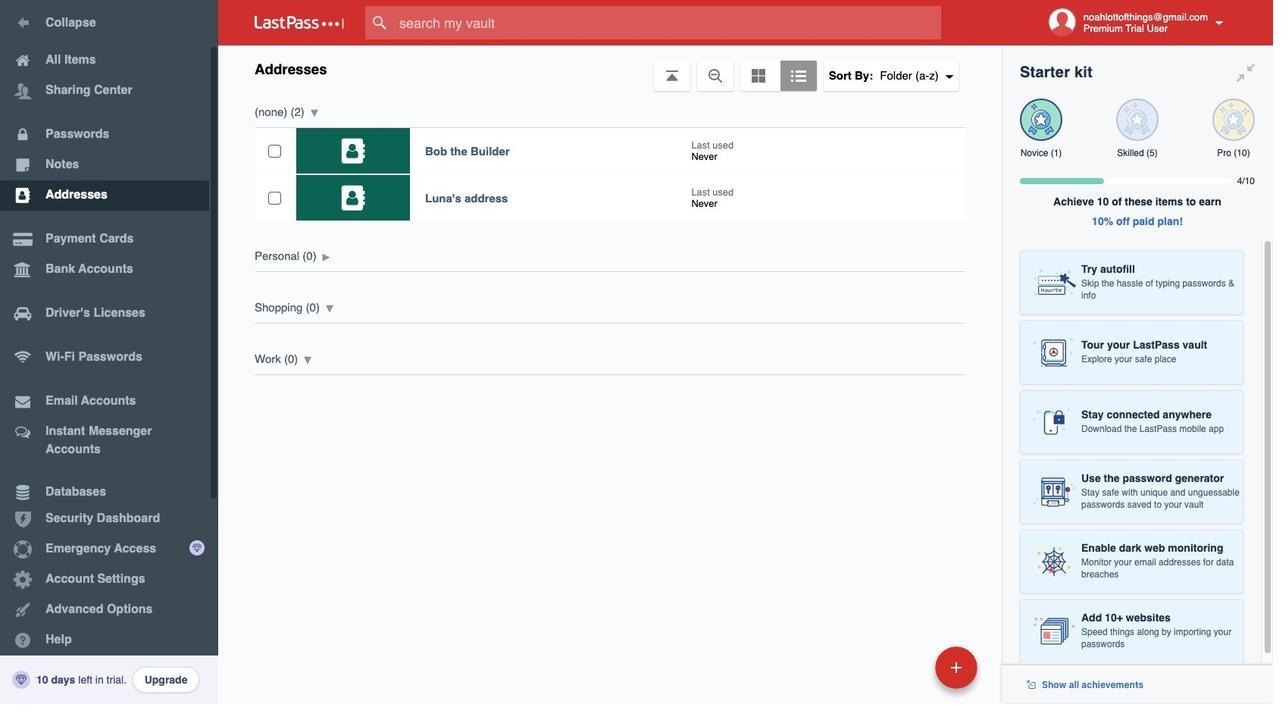 Task type: describe. For each thing, give the bounding box(es) containing it.
lastpass image
[[255, 16, 344, 30]]

main navigation navigation
[[0, 0, 218, 704]]

new item element
[[831, 646, 983, 689]]

search my vault text field
[[365, 6, 971, 39]]



Task type: locate. For each thing, give the bounding box(es) containing it.
Search search field
[[365, 6, 971, 39]]

vault options navigation
[[218, 45, 1002, 91]]

new item navigation
[[831, 642, 987, 704]]



